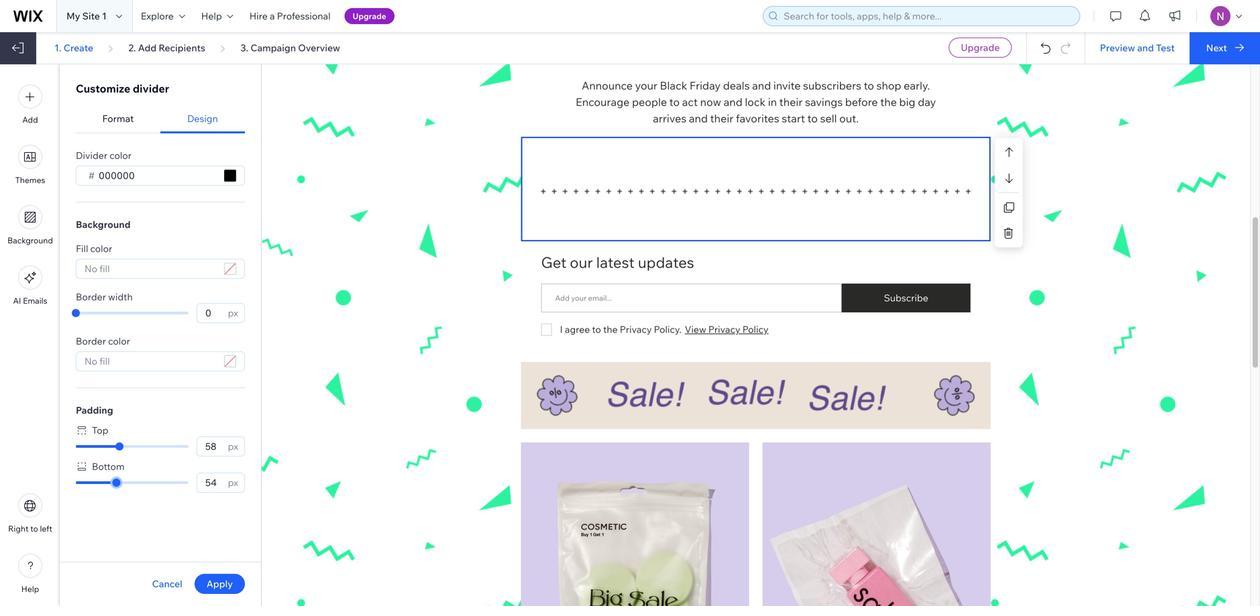 Task type: vqa. For each thing, say whether or not it's contained in the screenshot.
Sidebar element
no



Task type: describe. For each thing, give the bounding box(es) containing it.
updates
[[638, 253, 694, 272]]

i
[[560, 324, 563, 336]]

the inside announce your black friday deals and invite subscribers to shop early. encourage people to act now and lock in their savings before the big day arrives and their favorites start to sell out.
[[880, 95, 897, 109]]

border for border color
[[76, 336, 106, 347]]

act
[[682, 95, 698, 109]]

next button
[[1190, 32, 1260, 64]]

subscribers
[[803, 79, 862, 92]]

big
[[899, 95, 916, 109]]

right
[[8, 524, 29, 534]]

get
[[541, 253, 567, 272]]

to left act
[[670, 95, 680, 109]]

add for add
[[22, 115, 38, 125]]

emails
[[23, 296, 47, 306]]

2 privacy from the left
[[709, 324, 741, 336]]

1 vertical spatial help
[[21, 585, 39, 595]]

fill color
[[76, 243, 112, 255]]

day
[[918, 95, 936, 109]]

divider
[[133, 82, 169, 95]]

hire
[[249, 10, 268, 22]]

arrives
[[653, 112, 687, 125]]

policy.
[[654, 324, 682, 336]]

professional
[[277, 10, 331, 22]]

cancel button
[[152, 578, 182, 591]]

create
[[64, 42, 93, 54]]

right to left button
[[8, 494, 52, 534]]

px for padding
[[228, 477, 238, 489]]

announce
[[582, 79, 633, 92]]

#
[[89, 170, 95, 182]]

to inside button
[[30, 524, 38, 534]]

a
[[270, 10, 275, 22]]

Search for tools, apps, help & more... field
[[780, 7, 1076, 26]]

divider
[[76, 150, 107, 161]]

your for add
[[571, 294, 587, 303]]

test
[[1156, 42, 1175, 54]]

site
[[82, 10, 100, 22]]

ai
[[13, 296, 21, 306]]

get our latest updates
[[541, 253, 694, 272]]

overview
[[298, 42, 340, 54]]

0 vertical spatial add
[[138, 42, 157, 54]]

1 vertical spatial upgrade button
[[949, 38, 1012, 58]]

email...
[[588, 294, 612, 303]]

view
[[685, 324, 706, 336]]

favorites
[[736, 112, 779, 125]]

ai emails button
[[13, 266, 47, 306]]

no fill field for fill color
[[81, 260, 220, 279]]

right to left
[[8, 524, 52, 534]]

0 vertical spatial no fill field
[[95, 166, 220, 185]]

friday
[[690, 79, 721, 92]]

add for add your email...
[[555, 294, 570, 303]]

padding
[[76, 405, 113, 416]]

my
[[66, 10, 80, 22]]

announce your black friday deals and invite subscribers to shop early. encourage people to act now and lock in their savings before the big day arrives and their favorites start to sell out.
[[576, 79, 939, 125]]

1
[[102, 10, 107, 22]]

now
[[700, 95, 721, 109]]

preview
[[1100, 42, 1135, 54]]

in
[[768, 95, 777, 109]]

hire a professional link
[[241, 0, 339, 32]]

ai emails
[[13, 296, 47, 306]]

0 horizontal spatial background
[[7, 236, 53, 246]]

your for announce
[[635, 79, 658, 92]]

early.
[[904, 79, 930, 92]]

upgrade for the bottommost upgrade button
[[961, 42, 1000, 53]]

1. create
[[54, 42, 93, 54]]

color for border color
[[108, 336, 130, 347]]

background button
[[7, 205, 53, 246]]

policy
[[743, 324, 769, 336]]

campaign
[[251, 42, 296, 54]]

fill
[[76, 243, 88, 255]]

preview and test
[[1100, 42, 1175, 54]]

to up before
[[864, 79, 874, 92]]

design button
[[160, 105, 245, 134]]

0 vertical spatial help button
[[193, 0, 241, 32]]

3. campaign overview link
[[241, 42, 340, 54]]

0 horizontal spatial the
[[603, 324, 618, 336]]

lock
[[745, 95, 766, 109]]

2.
[[128, 42, 136, 54]]

border color
[[76, 336, 130, 347]]

3. campaign overview
[[241, 42, 340, 54]]

themes
[[15, 175, 45, 185]]

add your email...
[[555, 294, 612, 303]]

top
[[92, 425, 108, 437]]

apply button
[[194, 574, 245, 595]]

1 vertical spatial their
[[710, 112, 734, 125]]

1 horizontal spatial background
[[76, 219, 131, 231]]

1 privacy from the left
[[620, 324, 652, 336]]

explore
[[141, 10, 174, 22]]

3.
[[241, 42, 248, 54]]



Task type: locate. For each thing, give the bounding box(es) containing it.
background up ai emails button
[[7, 236, 53, 246]]

border for border width
[[76, 291, 106, 303]]

customize divider
[[76, 82, 169, 95]]

width
[[108, 291, 133, 303]]

2 vertical spatial no fill field
[[81, 352, 220, 371]]

1 vertical spatial no fill field
[[81, 260, 220, 279]]

our
[[570, 253, 593, 272]]

black
[[660, 79, 687, 92]]

to right agree
[[592, 324, 601, 336]]

None text field
[[201, 438, 224, 456], [201, 474, 224, 493], [201, 438, 224, 456], [201, 474, 224, 493]]

add up i on the bottom left of the page
[[555, 294, 570, 303]]

no fill field down 'border color' at the left
[[81, 352, 220, 371]]

1.
[[54, 42, 61, 54]]

left
[[40, 524, 52, 534]]

privacy left policy.
[[620, 324, 652, 336]]

2. add recipients
[[128, 42, 205, 54]]

color down width in the left of the page
[[108, 336, 130, 347]]

latest
[[596, 253, 635, 272]]

upgrade button down search for tools, apps, help & more... field
[[949, 38, 1012, 58]]

1 vertical spatial add
[[22, 115, 38, 125]]

their down now on the top right of the page
[[710, 112, 734, 125]]

1 border from the top
[[76, 291, 106, 303]]

2 vertical spatial add
[[555, 294, 570, 303]]

add
[[138, 42, 157, 54], [22, 115, 38, 125], [555, 294, 570, 303]]

1 horizontal spatial privacy
[[709, 324, 741, 336]]

1 horizontal spatial upgrade button
[[949, 38, 1012, 58]]

color for divider color
[[110, 150, 132, 161]]

help button down "right to left"
[[18, 554, 42, 595]]

apply
[[207, 578, 233, 590]]

1 horizontal spatial help
[[201, 10, 222, 22]]

the down shop
[[880, 95, 897, 109]]

0 vertical spatial your
[[635, 79, 658, 92]]

2 horizontal spatial add
[[555, 294, 570, 303]]

help button
[[193, 0, 241, 32], [18, 554, 42, 595]]

my site 1
[[66, 10, 107, 22]]

tab list containing format
[[76, 105, 245, 134]]

0 vertical spatial background
[[76, 219, 131, 231]]

0 vertical spatial border
[[76, 291, 106, 303]]

0 horizontal spatial add
[[22, 115, 38, 125]]

border width
[[76, 291, 133, 303]]

recipients
[[159, 42, 205, 54]]

0 horizontal spatial upgrade button
[[345, 8, 394, 24]]

no fill field for border color
[[81, 352, 220, 371]]

and down act
[[689, 112, 708, 125]]

before
[[845, 95, 878, 109]]

deals
[[723, 79, 750, 92]]

2 vertical spatial px
[[228, 477, 238, 489]]

format button
[[76, 105, 160, 134]]

1 vertical spatial upgrade
[[961, 42, 1000, 53]]

upgrade button right professional
[[345, 8, 394, 24]]

and up lock on the top right of the page
[[752, 79, 771, 92]]

1 vertical spatial px
[[228, 441, 238, 453]]

agree
[[565, 324, 590, 336]]

1 horizontal spatial your
[[635, 79, 658, 92]]

0 vertical spatial upgrade
[[353, 11, 386, 21]]

border down border width
[[76, 336, 106, 347]]

privacy
[[620, 324, 652, 336], [709, 324, 741, 336]]

and down deals
[[724, 95, 743, 109]]

sell
[[820, 112, 837, 125]]

upgrade for leftmost upgrade button
[[353, 11, 386, 21]]

to
[[864, 79, 874, 92], [670, 95, 680, 109], [808, 112, 818, 125], [592, 324, 601, 336], [30, 524, 38, 534]]

2 border from the top
[[76, 336, 106, 347]]

background up fill color
[[76, 219, 131, 231]]

None text field
[[201, 304, 224, 323]]

color right divider
[[110, 150, 132, 161]]

subscribe
[[884, 292, 929, 304]]

0 vertical spatial color
[[110, 150, 132, 161]]

next
[[1206, 42, 1227, 54]]

privacy right view
[[709, 324, 741, 336]]

0 vertical spatial upgrade button
[[345, 8, 394, 24]]

1 vertical spatial background
[[7, 236, 53, 246]]

invite
[[774, 79, 801, 92]]

color right fill
[[90, 243, 112, 255]]

encourage
[[576, 95, 630, 109]]

bottom
[[92, 461, 125, 473]]

px for background
[[228, 307, 238, 319]]

no fill field up width in the left of the page
[[81, 260, 220, 279]]

0 vertical spatial px
[[228, 307, 238, 319]]

add up themes button
[[22, 115, 38, 125]]

0 horizontal spatial help button
[[18, 554, 42, 595]]

your
[[635, 79, 658, 92], [571, 294, 587, 303]]

1 horizontal spatial upgrade
[[961, 42, 1000, 53]]

divider color
[[76, 150, 132, 161]]

0 horizontal spatial privacy
[[620, 324, 652, 336]]

help button left hire
[[193, 0, 241, 32]]

your up people
[[635, 79, 658, 92]]

0 vertical spatial their
[[780, 95, 803, 109]]

1 vertical spatial color
[[90, 243, 112, 255]]

tab list
[[76, 105, 245, 134]]

border left width in the left of the page
[[76, 291, 106, 303]]

and left test
[[1137, 42, 1154, 54]]

1 horizontal spatial their
[[780, 95, 803, 109]]

upgrade down search for tools, apps, help & more... field
[[961, 42, 1000, 53]]

the down email...
[[603, 324, 618, 336]]

your inside announce your black friday deals and invite subscribers to shop early. encourage people to act now and lock in their savings before the big day arrives and their favorites start to sell out.
[[635, 79, 658, 92]]

start
[[782, 112, 805, 125]]

0 vertical spatial help
[[201, 10, 222, 22]]

No fill field
[[95, 166, 220, 185], [81, 260, 220, 279], [81, 352, 220, 371]]

2. add recipients link
[[128, 42, 205, 54]]

design
[[187, 113, 218, 124]]

i agree to the privacy policy. view privacy policy
[[560, 324, 769, 336]]

background
[[76, 219, 131, 231], [7, 236, 53, 246]]

help up recipients
[[201, 10, 222, 22]]

and
[[1137, 42, 1154, 54], [752, 79, 771, 92], [724, 95, 743, 109], [689, 112, 708, 125]]

upgrade right professional
[[353, 11, 386, 21]]

0 horizontal spatial their
[[710, 112, 734, 125]]

color for fill color
[[90, 243, 112, 255]]

1 vertical spatial your
[[571, 294, 587, 303]]

2 px from the top
[[228, 441, 238, 453]]

the
[[880, 95, 897, 109], [603, 324, 618, 336]]

3 px from the top
[[228, 477, 238, 489]]

1 vertical spatial the
[[603, 324, 618, 336]]

your left email...
[[571, 294, 587, 303]]

format
[[102, 113, 134, 124]]

1. create link
[[54, 42, 93, 54]]

add your email... link
[[555, 294, 612, 303]]

1 vertical spatial border
[[76, 336, 106, 347]]

upgrade
[[353, 11, 386, 21], [961, 42, 1000, 53]]

hire a professional
[[249, 10, 331, 22]]

their
[[780, 95, 803, 109], [710, 112, 734, 125]]

2 vertical spatial color
[[108, 336, 130, 347]]

1 px from the top
[[228, 307, 238, 319]]

their up start
[[780, 95, 803, 109]]

help down "right to left"
[[21, 585, 39, 595]]

upgrade button
[[345, 8, 394, 24], [949, 38, 1012, 58]]

to left sell
[[808, 112, 818, 125]]

add right the 2. in the top of the page
[[138, 42, 157, 54]]

out.
[[840, 112, 859, 125]]

cancel
[[152, 578, 182, 590]]

0 horizontal spatial your
[[571, 294, 587, 303]]

0 vertical spatial the
[[880, 95, 897, 109]]

to left left
[[30, 524, 38, 534]]

no fill field down divider color
[[95, 166, 220, 185]]

color
[[110, 150, 132, 161], [90, 243, 112, 255], [108, 336, 130, 347]]

view privacy policy link
[[685, 324, 769, 336]]

1 horizontal spatial help button
[[193, 0, 241, 32]]

1 horizontal spatial the
[[880, 95, 897, 109]]

savings
[[805, 95, 843, 109]]

customize
[[76, 82, 130, 95]]

i agree to the privacy policy. link
[[560, 324, 682, 336]]

border
[[76, 291, 106, 303], [76, 336, 106, 347]]

add inside button
[[22, 115, 38, 125]]

1 horizontal spatial add
[[138, 42, 157, 54]]

0 horizontal spatial help
[[21, 585, 39, 595]]

1 vertical spatial help button
[[18, 554, 42, 595]]

themes button
[[15, 145, 45, 185]]

0 horizontal spatial upgrade
[[353, 11, 386, 21]]

shop
[[877, 79, 901, 92]]



